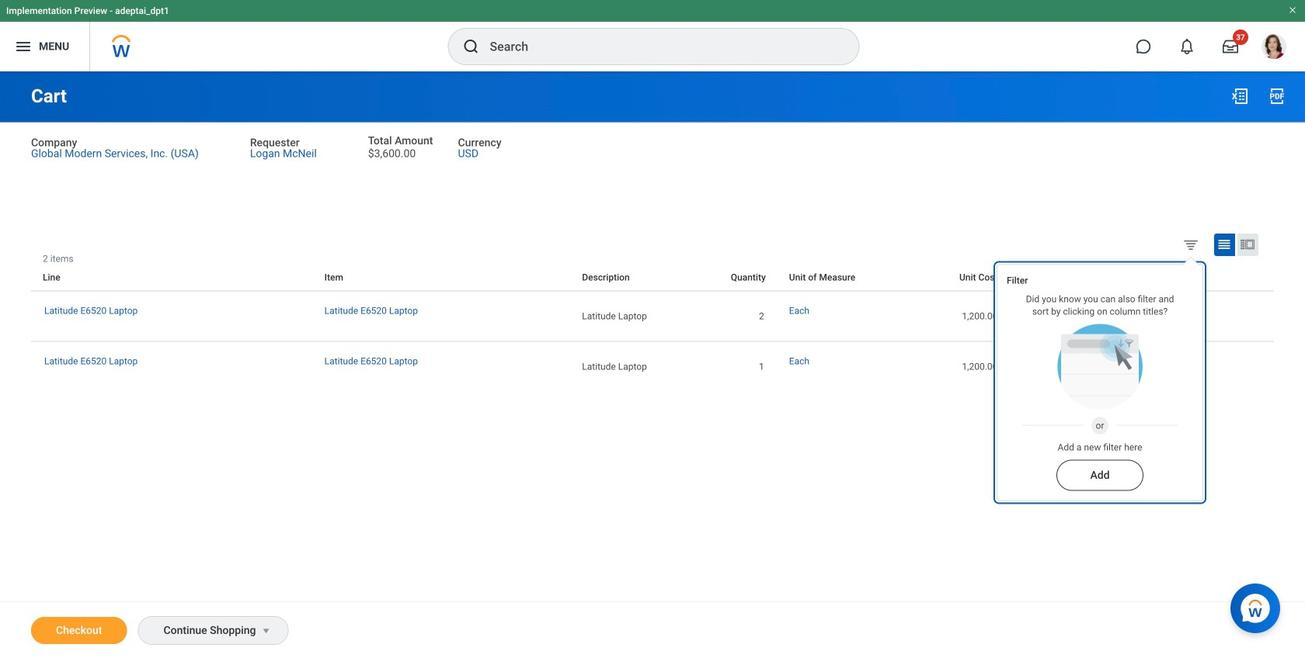 Task type: describe. For each thing, give the bounding box(es) containing it.
search image
[[462, 37, 481, 56]]

justify image
[[14, 37, 33, 56]]

view printable version (pdf) image
[[1268, 87, 1287, 106]]

close environment banner image
[[1288, 5, 1298, 15]]

profile logan mcneil image
[[1262, 34, 1287, 62]]

toggle to grid view image
[[1217, 237, 1233, 252]]

caret down image
[[257, 626, 275, 638]]



Task type: vqa. For each thing, say whether or not it's contained in the screenshot.
notifications large Image
yes



Task type: locate. For each thing, give the bounding box(es) containing it.
Search Workday  search field
[[490, 30, 827, 64]]

main content
[[0, 71, 1306, 659]]

inbox large image
[[1223, 39, 1239, 54]]

select to filter grid data image
[[1183, 237, 1200, 253]]

dialog
[[997, 249, 1204, 502]]

Toggle to Grid view radio
[[1215, 234, 1236, 256]]

export to excel image
[[1231, 87, 1250, 106]]

toolbar
[[1263, 254, 1274, 264]]

toggle to list detail view image
[[1240, 237, 1256, 252]]

banner
[[0, 0, 1306, 71]]

option group
[[1180, 233, 1271, 259]]

notifications large image
[[1180, 39, 1195, 54]]

Toggle to List Detail view radio
[[1238, 234, 1259, 256]]



